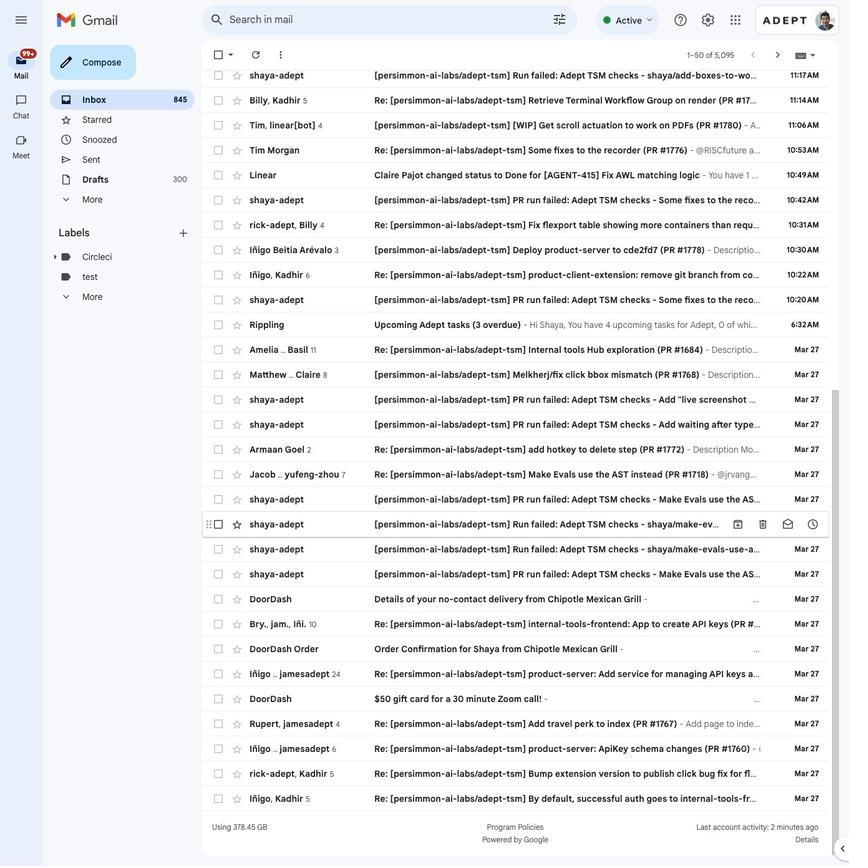 Task type: describe. For each thing, give the bounding box(es) containing it.
22 row from the top
[[202, 587, 829, 612]]

Search in mail text field
[[230, 14, 517, 26]]

1 row from the top
[[202, 63, 849, 88]]

Search in mail search field
[[202, 5, 577, 35]]

30 row from the top
[[202, 787, 829, 812]]

older image
[[772, 49, 784, 61]]

23 row from the top
[[202, 612, 829, 637]]

3 row from the top
[[202, 113, 829, 138]]

9 row from the top
[[202, 263, 849, 288]]

25 row from the top
[[202, 662, 849, 687]]

29 row from the top
[[202, 762, 829, 787]]

5 row from the top
[[202, 163, 829, 188]]

6 row from the top
[[202, 188, 829, 213]]

toolbar inside row
[[726, 518, 825, 531]]

4 row from the top
[[202, 138, 829, 163]]

17 row from the top
[[202, 462, 829, 487]]

26 row from the top
[[202, 687, 829, 712]]

search in mail image
[[206, 9, 228, 31]]

main menu image
[[14, 12, 29, 27]]

20 row from the top
[[202, 537, 829, 562]]

refresh image
[[250, 49, 262, 61]]

8 row from the top
[[202, 238, 829, 263]]

gmail image
[[56, 7, 124, 32]]

19 row from the top
[[202, 512, 829, 537]]

select input tool image
[[809, 50, 817, 60]]



Task type: vqa. For each thing, say whether or not it's contained in the screenshot.
Footer
yes



Task type: locate. For each thing, give the bounding box(es) containing it.
24 row from the top
[[202, 637, 829, 662]]

7 row from the top
[[202, 213, 829, 238]]

15 row from the top
[[202, 412, 829, 437]]

heading
[[0, 71, 42, 81], [0, 111, 42, 121], [0, 151, 42, 161], [59, 227, 177, 240]]

None checkbox
[[212, 49, 225, 61], [212, 94, 225, 107], [212, 119, 225, 132], [212, 144, 225, 157], [212, 194, 225, 206], [212, 269, 225, 281], [212, 319, 225, 331], [212, 344, 225, 356], [212, 369, 225, 381], [212, 394, 225, 406], [212, 419, 225, 431], [212, 469, 225, 481], [212, 493, 225, 506], [212, 568, 225, 581], [212, 693, 225, 706], [212, 718, 225, 731], [212, 743, 225, 755], [212, 768, 225, 780], [212, 793, 225, 805], [212, 49, 225, 61], [212, 94, 225, 107], [212, 119, 225, 132], [212, 144, 225, 157], [212, 194, 225, 206], [212, 269, 225, 281], [212, 319, 225, 331], [212, 344, 225, 356], [212, 369, 225, 381], [212, 394, 225, 406], [212, 419, 225, 431], [212, 469, 225, 481], [212, 493, 225, 506], [212, 568, 225, 581], [212, 693, 225, 706], [212, 718, 225, 731], [212, 743, 225, 755], [212, 768, 225, 780], [212, 793, 225, 805]]

settings image
[[701, 12, 716, 27]]

advanced search options image
[[547, 7, 572, 32]]

10 row from the top
[[202, 288, 829, 313]]

14 row from the top
[[202, 387, 849, 412]]

footer
[[202, 822, 829, 847]]

row
[[202, 63, 849, 88], [202, 88, 829, 113], [202, 113, 829, 138], [202, 138, 829, 163], [202, 163, 829, 188], [202, 188, 829, 213], [202, 213, 829, 238], [202, 238, 829, 263], [202, 263, 849, 288], [202, 288, 829, 313], [202, 313, 829, 337], [202, 337, 829, 362], [202, 362, 829, 387], [202, 387, 849, 412], [202, 412, 829, 437], [202, 437, 829, 462], [202, 462, 829, 487], [202, 487, 838, 512], [202, 512, 829, 537], [202, 537, 829, 562], [202, 562, 839, 587], [202, 587, 829, 612], [202, 612, 829, 637], [202, 637, 829, 662], [202, 662, 849, 687], [202, 687, 829, 712], [202, 712, 829, 737], [202, 737, 829, 762], [202, 762, 829, 787], [202, 787, 829, 812]]

12 row from the top
[[202, 337, 829, 362]]

21 row from the top
[[202, 562, 839, 587]]

13 row from the top
[[202, 362, 829, 387]]

11 row from the top
[[202, 313, 829, 337]]

28 row from the top
[[202, 737, 829, 762]]

18 row from the top
[[202, 487, 838, 512]]

more email options image
[[274, 49, 287, 61]]

navigation
[[0, 40, 44, 867]]

27 row from the top
[[202, 712, 829, 737]]

support image
[[673, 12, 688, 27]]

None checkbox
[[212, 69, 225, 82], [212, 169, 225, 182], [212, 219, 225, 231], [212, 244, 225, 256], [212, 294, 225, 306], [212, 444, 225, 456], [212, 518, 225, 531], [212, 543, 225, 556], [212, 593, 225, 606], [212, 618, 225, 631], [212, 643, 225, 656], [212, 668, 225, 681], [212, 69, 225, 82], [212, 169, 225, 182], [212, 219, 225, 231], [212, 244, 225, 256], [212, 294, 225, 306], [212, 444, 225, 456], [212, 518, 225, 531], [212, 543, 225, 556], [212, 593, 225, 606], [212, 618, 225, 631], [212, 643, 225, 656], [212, 668, 225, 681]]

16 row from the top
[[202, 437, 829, 462]]

2 row from the top
[[202, 88, 829, 113]]

toolbar
[[726, 518, 825, 531]]



